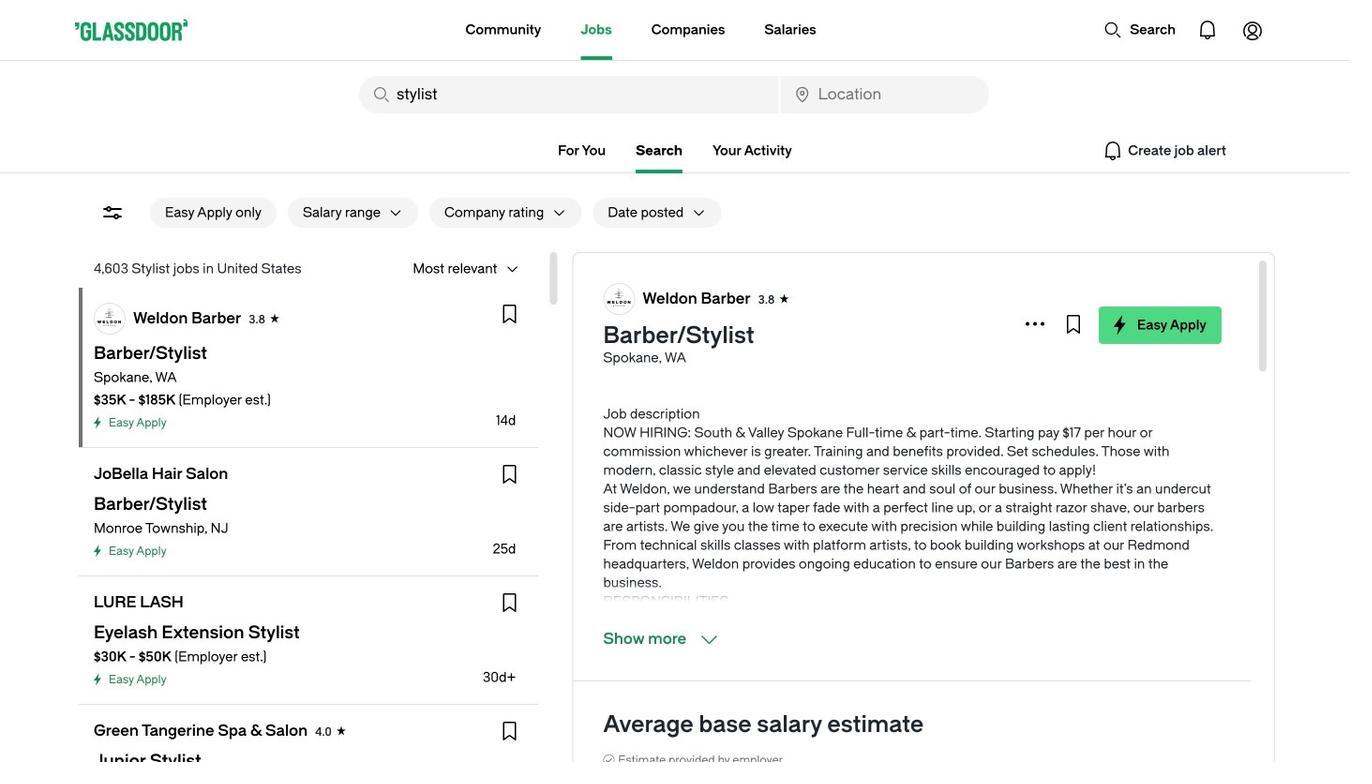 Task type: locate. For each thing, give the bounding box(es) containing it.
0 horizontal spatial weldon barber logo image
[[95, 304, 125, 334]]

0 horizontal spatial lottie animation container image
[[1104, 21, 1123, 39]]

Search location field
[[781, 76, 989, 113]]

lottie animation container image
[[391, 0, 466, 58], [391, 0, 466, 58], [1185, 8, 1230, 53], [1185, 8, 1230, 53], [1230, 8, 1275, 53], [1104, 21, 1123, 39]]

lottie animation container image
[[1230, 8, 1275, 53], [1104, 21, 1123, 39]]

1 horizontal spatial none field
[[781, 76, 989, 113]]

1 none field from the left
[[359, 76, 779, 113]]

none field search location
[[781, 76, 989, 113]]

None field
[[359, 76, 779, 113], [781, 76, 989, 113]]

none field search keyword
[[359, 76, 779, 113]]

weldon barber logo image
[[604, 284, 634, 314], [95, 304, 125, 334]]

1 horizontal spatial weldon barber logo image
[[604, 284, 634, 314]]

0 horizontal spatial none field
[[359, 76, 779, 113]]

2 none field from the left
[[781, 76, 989, 113]]



Task type: vqa. For each thing, say whether or not it's contained in the screenshot.
field to the right
yes



Task type: describe. For each thing, give the bounding box(es) containing it.
weldon barber logo image inside jobs list element
[[95, 304, 125, 334]]

1 horizontal spatial lottie animation container image
[[1230, 8, 1275, 53]]

jobs list element
[[79, 288, 539, 762]]

open filter menu image
[[101, 202, 124, 224]]

Search keyword field
[[359, 76, 779, 113]]



